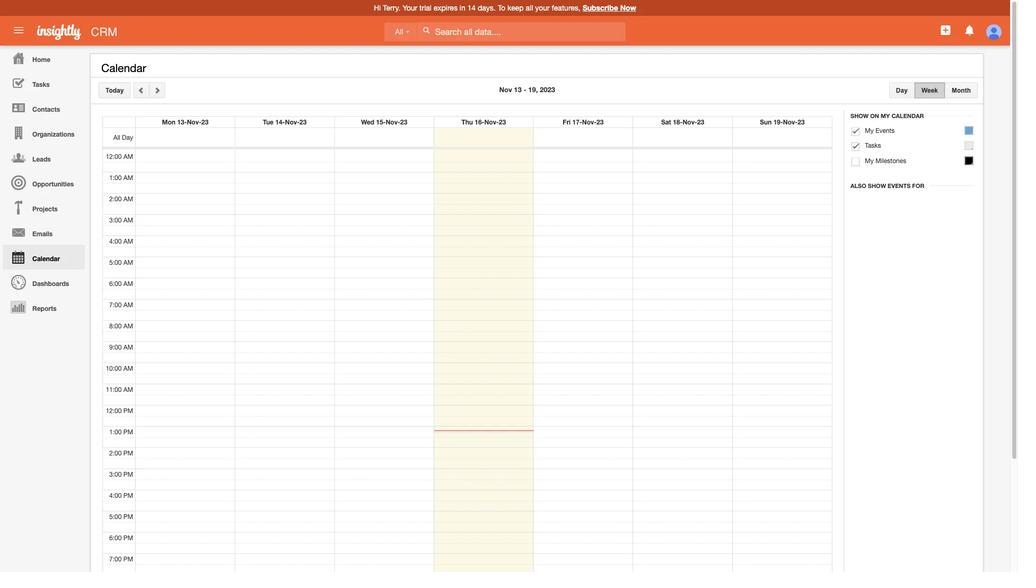 Task type: locate. For each thing, give the bounding box(es) containing it.
6 pm from the top
[[123, 514, 133, 521]]

tue 14-nov-23
[[263, 119, 307, 126]]

nov-
[[187, 119, 201, 126], [285, 119, 300, 126], [386, 119, 400, 126], [485, 119, 499, 126], [582, 119, 597, 126], [683, 119, 697, 126], [783, 119, 798, 126]]

0 horizontal spatial all
[[113, 134, 120, 141]]

0 horizontal spatial calendar
[[32, 255, 60, 263]]

mon
[[162, 119, 176, 126]]

0 vertical spatial events
[[876, 127, 895, 134]]

1 7:00 from the top
[[109, 302, 122, 309]]

4:00 down 3:00 am
[[109, 238, 122, 245]]

tasks link
[[3, 71, 85, 95]]

6 am from the top
[[123, 259, 133, 267]]

sat
[[661, 119, 672, 126]]

2 vertical spatial calendar
[[32, 255, 60, 263]]

1 vertical spatial 7:00
[[109, 556, 122, 564]]

1 vertical spatial all
[[113, 134, 120, 141]]

4 23 from the left
[[499, 119, 506, 126]]

7:00 up 8:00
[[109, 302, 122, 309]]

1 pm from the top
[[123, 408, 133, 415]]

day up "12:00 am"
[[122, 134, 133, 141]]

sun
[[760, 119, 772, 126]]

subscribe
[[583, 3, 618, 12]]

0 horizontal spatial tasks
[[32, 81, 50, 88]]

5 nov- from the left
[[582, 119, 597, 126]]

am right '10:00'
[[123, 365, 133, 373]]

1 vertical spatial calendar
[[892, 113, 924, 120]]

6:00 am
[[109, 280, 133, 288]]

subscribe now link
[[583, 3, 637, 12]]

3:00 pm
[[109, 471, 133, 479]]

1 3:00 from the top
[[109, 217, 122, 224]]

month
[[952, 87, 971, 94]]

5:00 down 4:00 am
[[109, 259, 122, 267]]

contacts
[[32, 106, 60, 113]]

8:00 am
[[109, 323, 133, 330]]

am
[[123, 153, 133, 160], [123, 174, 133, 182], [123, 195, 133, 203], [123, 217, 133, 224], [123, 238, 133, 245], [123, 259, 133, 267], [123, 280, 133, 288], [123, 302, 133, 309], [123, 323, 133, 330], [123, 344, 133, 351], [123, 365, 133, 373], [123, 386, 133, 394]]

am right 8:00
[[123, 323, 133, 330]]

23 right 16-
[[499, 119, 506, 126]]

7 pm from the top
[[123, 535, 133, 542]]

5 23 from the left
[[597, 119, 604, 126]]

12:00
[[106, 153, 122, 160], [106, 408, 122, 415]]

1 horizontal spatial day
[[896, 87, 908, 94]]

pm down the 3:00 pm
[[123, 493, 133, 500]]

nov- right the wed
[[386, 119, 400, 126]]

calendar down day button
[[892, 113, 924, 120]]

1 vertical spatial 5:00
[[109, 514, 122, 521]]

2 am from the top
[[123, 174, 133, 182]]

calendar up dashboards link
[[32, 255, 60, 263]]

2 23 from the left
[[300, 119, 307, 126]]

am right 11:00
[[123, 386, 133, 394]]

2:00 up 3:00 am
[[109, 195, 122, 203]]

7 23 from the left
[[798, 119, 805, 126]]

nov- for 17-
[[582, 119, 597, 126]]

day left week
[[896, 87, 908, 94]]

am up 7:00 am
[[123, 280, 133, 288]]

6 nov- from the left
[[683, 119, 697, 126]]

am for 9:00 am
[[123, 344, 133, 351]]

0 vertical spatial 1:00
[[109, 174, 122, 182]]

2 4:00 from the top
[[109, 493, 122, 500]]

11 am from the top
[[123, 365, 133, 373]]

4 pm from the top
[[123, 471, 133, 479]]

pm up 4:00 pm
[[123, 471, 133, 479]]

1 6:00 from the top
[[109, 280, 122, 288]]

all
[[395, 28, 403, 36], [113, 134, 120, 141]]

8 pm from the top
[[123, 556, 133, 564]]

2 3:00 from the top
[[109, 471, 122, 479]]

23 right 17-
[[597, 119, 604, 126]]

23 right 18-
[[697, 119, 705, 126]]

am right 9:00
[[123, 344, 133, 351]]

am up 4:00 am
[[123, 217, 133, 224]]

2:00 for 2:00 am
[[109, 195, 122, 203]]

1 2:00 from the top
[[109, 195, 122, 203]]

1 4:00 from the top
[[109, 238, 122, 245]]

nov- right "tue"
[[285, 119, 300, 126]]

nov- for 14-
[[285, 119, 300, 126]]

0 vertical spatial day
[[896, 87, 908, 94]]

am for 4:00 am
[[123, 238, 133, 245]]

3 nov- from the left
[[386, 119, 400, 126]]

1 vertical spatial 4:00
[[109, 493, 122, 500]]

2 1:00 from the top
[[109, 429, 122, 436]]

8 am from the top
[[123, 302, 133, 309]]

pm down 5:00 pm
[[123, 535, 133, 542]]

6:00 for 6:00 am
[[109, 280, 122, 288]]

am for 7:00 am
[[123, 302, 133, 309]]

1 vertical spatial day
[[122, 134, 133, 141]]

2:00 up the 3:00 pm
[[109, 450, 122, 458]]

now
[[620, 3, 637, 12]]

features,
[[552, 3, 581, 12]]

events left for
[[888, 182, 911, 189]]

2:00 pm
[[109, 450, 133, 458]]

1 am from the top
[[123, 153, 133, 160]]

today button
[[99, 82, 131, 98]]

also show events for
[[851, 182, 925, 189]]

23 for thu 16-nov-23
[[499, 119, 506, 126]]

2 6:00 from the top
[[109, 535, 122, 542]]

1:00 for 1:00 am
[[109, 174, 122, 182]]

nov- right sun
[[783, 119, 798, 126]]

2 nov- from the left
[[285, 119, 300, 126]]

6:00 down 5:00 am
[[109, 280, 122, 288]]

my
[[881, 113, 890, 120], [865, 127, 874, 134], [865, 157, 874, 164]]

am down 3:00 am
[[123, 238, 133, 245]]

1 horizontal spatial calendar
[[101, 62, 146, 75]]

my for my milestones
[[865, 157, 874, 164]]

13-
[[177, 119, 187, 126]]

2 12:00 from the top
[[106, 408, 122, 415]]

0 horizontal spatial day
[[122, 134, 133, 141]]

2 pm from the top
[[123, 429, 133, 436]]

nov- for 18-
[[683, 119, 697, 126]]

leads link
[[3, 145, 85, 170]]

3:00 for 3:00 am
[[109, 217, 122, 224]]

3:00 am
[[109, 217, 133, 224]]

calendar link
[[3, 245, 85, 270]]

wed 15-nov-23
[[361, 119, 407, 126]]

home link
[[3, 46, 85, 71]]

1 vertical spatial 12:00
[[106, 408, 122, 415]]

10 am from the top
[[123, 344, 133, 351]]

pm up the 2:00 pm in the bottom left of the page
[[123, 429, 133, 436]]

also
[[851, 182, 867, 189]]

1 vertical spatial show
[[868, 182, 886, 189]]

6 23 from the left
[[697, 119, 705, 126]]

organizations link
[[3, 120, 85, 145]]

1:00
[[109, 174, 122, 182], [109, 429, 122, 436]]

3 23 from the left
[[400, 119, 407, 126]]

1:00 pm
[[109, 429, 133, 436]]

23 right 13-
[[201, 119, 209, 126]]

opportunities link
[[3, 170, 85, 195]]

calendar up today
[[101, 62, 146, 75]]

Search all data.... text field
[[417, 22, 626, 41]]

23 for sun 19-nov-23
[[798, 119, 805, 126]]

9 am from the top
[[123, 323, 133, 330]]

nov- for 16-
[[485, 119, 499, 126]]

12:00 down 11:00
[[106, 408, 122, 415]]

1 1:00 from the top
[[109, 174, 122, 182]]

all up "12:00 am"
[[113, 134, 120, 141]]

1 23 from the left
[[201, 119, 209, 126]]

2:00 am
[[109, 195, 133, 203]]

1 vertical spatial 2:00
[[109, 450, 122, 458]]

am down 4:00 am
[[123, 259, 133, 267]]

0 vertical spatial 6:00
[[109, 280, 122, 288]]

3 pm from the top
[[123, 450, 133, 458]]

am up 2:00 am
[[123, 174, 133, 182]]

3 am from the top
[[123, 195, 133, 203]]

1 12:00 from the top
[[106, 153, 122, 160]]

5:00 up 6:00 pm
[[109, 514, 122, 521]]

2 2:00 from the top
[[109, 450, 122, 458]]

5:00 for 5:00 am
[[109, 259, 122, 267]]

13
[[514, 86, 522, 94]]

events
[[876, 127, 895, 134], [888, 182, 911, 189]]

show left on
[[851, 113, 869, 120]]

23 for sat 18-nov-23
[[697, 119, 705, 126]]

7 nov- from the left
[[783, 119, 798, 126]]

emails
[[32, 230, 53, 238]]

1 vertical spatial 3:00
[[109, 471, 122, 479]]

my right my events option
[[865, 127, 874, 134]]

on
[[871, 113, 880, 120]]

0 vertical spatial 5:00
[[109, 259, 122, 267]]

4 nov- from the left
[[485, 119, 499, 126]]

4:00 for 4:00 pm
[[109, 493, 122, 500]]

1:00 down 12:00 pm
[[109, 429, 122, 436]]

7 am from the top
[[123, 280, 133, 288]]

12 am from the top
[[123, 386, 133, 394]]

23
[[201, 119, 209, 126], [300, 119, 307, 126], [400, 119, 407, 126], [499, 119, 506, 126], [597, 119, 604, 126], [697, 119, 705, 126], [798, 119, 805, 126]]

am up '8:00 am'
[[123, 302, 133, 309]]

tasks
[[32, 81, 50, 88], [865, 142, 881, 149]]

3:00 up 4:00 pm
[[109, 471, 122, 479]]

3:00
[[109, 217, 122, 224], [109, 471, 122, 479]]

notifications image
[[964, 24, 976, 37]]

nov- right sat
[[683, 119, 697, 126]]

1:00 down "12:00 am"
[[109, 174, 122, 182]]

nov- right thu
[[485, 119, 499, 126]]

am down "all day"
[[123, 153, 133, 160]]

1 vertical spatial 6:00
[[109, 535, 122, 542]]

1 vertical spatial 1:00
[[109, 429, 122, 436]]

pm for 7:00 pm
[[123, 556, 133, 564]]

23 for tue 14-nov-23
[[300, 119, 307, 126]]

23 right 19-
[[798, 119, 805, 126]]

3:00 for 3:00 pm
[[109, 471, 122, 479]]

contacts link
[[3, 95, 85, 120]]

nov- right fri
[[582, 119, 597, 126]]

pm down 1:00 pm
[[123, 450, 133, 458]]

1 vertical spatial tasks
[[865, 142, 881, 149]]

mon 13-nov-23
[[162, 119, 209, 126]]

pm for 5:00 pm
[[123, 514, 133, 521]]

4:00 down the 3:00 pm
[[109, 493, 122, 500]]

pm up 1:00 pm
[[123, 408, 133, 415]]

6:00 down 5:00 pm
[[109, 535, 122, 542]]

show
[[851, 113, 869, 120], [868, 182, 886, 189]]

week button
[[915, 82, 945, 98]]

23 right 15-
[[400, 119, 407, 126]]

pm for 12:00 pm
[[123, 408, 133, 415]]

2 5:00 from the top
[[109, 514, 122, 521]]

7:00 for 7:00 pm
[[109, 556, 122, 564]]

5 am from the top
[[123, 238, 133, 245]]

0 vertical spatial tasks
[[32, 81, 50, 88]]

18-
[[673, 119, 683, 126]]

10:00 am
[[106, 365, 133, 373]]

trial
[[420, 3, 432, 12]]

navigation
[[0, 46, 85, 320]]

0 vertical spatial 12:00
[[106, 153, 122, 160]]

0 vertical spatial 3:00
[[109, 217, 122, 224]]

tasks down my events
[[865, 142, 881, 149]]

9:00 am
[[109, 344, 133, 351]]

tasks up contacts link
[[32, 81, 50, 88]]

0 vertical spatial all
[[395, 28, 403, 36]]

day
[[896, 87, 908, 94], [122, 134, 133, 141]]

my right my milestones checkbox
[[865, 157, 874, 164]]

events down the "show on my calendar"
[[876, 127, 895, 134]]

am down 1:00 am
[[123, 195, 133, 203]]

1 vertical spatial my
[[865, 127, 874, 134]]

am for 8:00 am
[[123, 323, 133, 330]]

2 7:00 from the top
[[109, 556, 122, 564]]

23 for fri 17-nov-23
[[597, 119, 604, 126]]

1 vertical spatial events
[[888, 182, 911, 189]]

pm up 6:00 pm
[[123, 514, 133, 521]]

all for all
[[395, 28, 403, 36]]

0 vertical spatial 2:00
[[109, 195, 122, 203]]

4 am from the top
[[123, 217, 133, 224]]

12:00 for 12:00 am
[[106, 153, 122, 160]]

5:00 am
[[109, 259, 133, 267]]

2023
[[540, 86, 555, 94]]

pm for 3:00 pm
[[123, 471, 133, 479]]

23 right 14-
[[300, 119, 307, 126]]

6:00 pm
[[109, 535, 133, 542]]

wed
[[361, 119, 374, 126]]

pm down 6:00 pm
[[123, 556, 133, 564]]

7:00 down 6:00 pm
[[109, 556, 122, 564]]

16-
[[475, 119, 485, 126]]

0 vertical spatial 4:00
[[109, 238, 122, 245]]

1 horizontal spatial all
[[395, 28, 403, 36]]

opportunities
[[32, 180, 74, 188]]

nov- right mon
[[187, 119, 201, 126]]

5 pm from the top
[[123, 493, 133, 500]]

4:00 for 4:00 am
[[109, 238, 122, 245]]

4:00
[[109, 238, 122, 245], [109, 493, 122, 500]]

1 5:00 from the top
[[109, 259, 122, 267]]

2 vertical spatial my
[[865, 157, 874, 164]]

12:00 for 12:00 pm
[[106, 408, 122, 415]]

all down 'terry.'
[[395, 28, 403, 36]]

organizations
[[32, 130, 75, 138]]

12:00 down "all day"
[[106, 153, 122, 160]]

calendar
[[101, 62, 146, 75], [892, 113, 924, 120], [32, 255, 60, 263]]

my right on
[[881, 113, 890, 120]]

0 vertical spatial 7:00
[[109, 302, 122, 309]]

7:00 for 7:00 am
[[109, 302, 122, 309]]

hi terry. your trial expires in 14 days. to keep all your features, subscribe now
[[374, 3, 637, 12]]

show right also
[[868, 182, 886, 189]]

3:00 up 4:00 am
[[109, 217, 122, 224]]

all
[[526, 3, 533, 12]]

5:00
[[109, 259, 122, 267], [109, 514, 122, 521]]

1 nov- from the left
[[187, 119, 201, 126]]



Task type: describe. For each thing, give the bounding box(es) containing it.
navigation containing home
[[0, 46, 85, 320]]

14
[[468, 3, 476, 12]]

0 vertical spatial show
[[851, 113, 869, 120]]

am for 6:00 am
[[123, 280, 133, 288]]

expires
[[434, 3, 458, 12]]

8:00
[[109, 323, 122, 330]]

in
[[460, 3, 466, 12]]

1 horizontal spatial tasks
[[865, 142, 881, 149]]

emails link
[[3, 220, 85, 245]]

23 for wed 15-nov-23
[[400, 119, 407, 126]]

10:00
[[106, 365, 122, 373]]

projects link
[[3, 195, 85, 220]]

17-
[[573, 119, 582, 126]]

19,
[[529, 86, 538, 94]]

6:00 for 6:00 pm
[[109, 535, 122, 542]]

hi
[[374, 3, 381, 12]]

12:00 pm
[[106, 408, 133, 415]]

sat 18-nov-23
[[661, 119, 705, 126]]

milestones
[[876, 157, 907, 164]]

am for 12:00 am
[[123, 153, 133, 160]]

11:00
[[106, 386, 122, 394]]

dashboards link
[[3, 270, 85, 295]]

-
[[524, 86, 527, 94]]

am for 2:00 am
[[123, 195, 133, 203]]

to
[[498, 3, 506, 12]]

nov
[[499, 86, 512, 94]]

show on my calendar
[[851, 113, 924, 120]]

day inside button
[[896, 87, 908, 94]]

11:00 am
[[106, 386, 133, 394]]

all for all day
[[113, 134, 120, 141]]

am for 1:00 am
[[123, 174, 133, 182]]

4:00 pm
[[109, 493, 133, 500]]

month button
[[945, 82, 978, 98]]

terry.
[[383, 3, 401, 12]]

reports link
[[3, 295, 85, 320]]

my events
[[865, 127, 895, 134]]

pm for 2:00 pm
[[123, 450, 133, 458]]

tasks inside navigation
[[32, 81, 50, 88]]

your
[[403, 3, 418, 12]]

calendar inside "link"
[[32, 255, 60, 263]]

Tasks checkbox
[[852, 143, 860, 151]]

0 vertical spatial calendar
[[101, 62, 146, 75]]

nov- for 15-
[[386, 119, 400, 126]]

previous image
[[138, 87, 145, 94]]

leads
[[32, 155, 51, 163]]

12:00 am
[[106, 153, 133, 160]]

my milestones
[[865, 157, 907, 164]]

1:00 am
[[109, 174, 133, 182]]

next image
[[154, 87, 161, 94]]

nov- for 19-
[[783, 119, 798, 126]]

My Events checkbox
[[852, 128, 860, 136]]

home
[[32, 56, 50, 63]]

keep
[[508, 3, 524, 12]]

dashboards
[[32, 280, 69, 288]]

day button
[[890, 82, 915, 98]]

5:00 for 5:00 pm
[[109, 514, 122, 521]]

5:00 pm
[[109, 514, 133, 521]]

my for my events
[[865, 127, 874, 134]]

projects
[[32, 205, 58, 213]]

thu 16-nov-23
[[462, 119, 506, 126]]

for
[[913, 182, 925, 189]]

your
[[535, 3, 550, 12]]

7:00 am
[[109, 302, 133, 309]]

am for 3:00 am
[[123, 217, 133, 224]]

tue
[[263, 119, 274, 126]]

2 horizontal spatial calendar
[[892, 113, 924, 120]]

pm for 6:00 pm
[[123, 535, 133, 542]]

sun 19-nov-23
[[760, 119, 805, 126]]

My Milestones checkbox
[[852, 158, 860, 166]]

am for 10:00 am
[[123, 365, 133, 373]]

14-
[[275, 119, 285, 126]]

am for 5:00 am
[[123, 259, 133, 267]]

crm
[[91, 25, 117, 38]]

today
[[106, 87, 124, 94]]

nov- for 13-
[[187, 119, 201, 126]]

white image
[[423, 27, 430, 34]]

all link
[[385, 22, 417, 42]]

7:00 pm
[[109, 556, 133, 564]]

fri
[[563, 119, 571, 126]]

thu
[[462, 119, 473, 126]]

days.
[[478, 3, 496, 12]]

reports
[[32, 305, 57, 312]]

pm for 4:00 pm
[[123, 493, 133, 500]]

4:00 am
[[109, 238, 133, 245]]

19-
[[774, 119, 783, 126]]

15-
[[376, 119, 386, 126]]

all day
[[113, 134, 133, 141]]

1:00 for 1:00 pm
[[109, 429, 122, 436]]

am for 11:00 am
[[123, 386, 133, 394]]

23 for mon 13-nov-23
[[201, 119, 209, 126]]

nov 13 - 19, 2023
[[499, 86, 555, 94]]

pm for 1:00 pm
[[123, 429, 133, 436]]

0 vertical spatial my
[[881, 113, 890, 120]]

week
[[922, 87, 938, 94]]

fri 17-nov-23
[[563, 119, 604, 126]]

2:00 for 2:00 pm
[[109, 450, 122, 458]]



Task type: vqa. For each thing, say whether or not it's contained in the screenshot.
Recent
no



